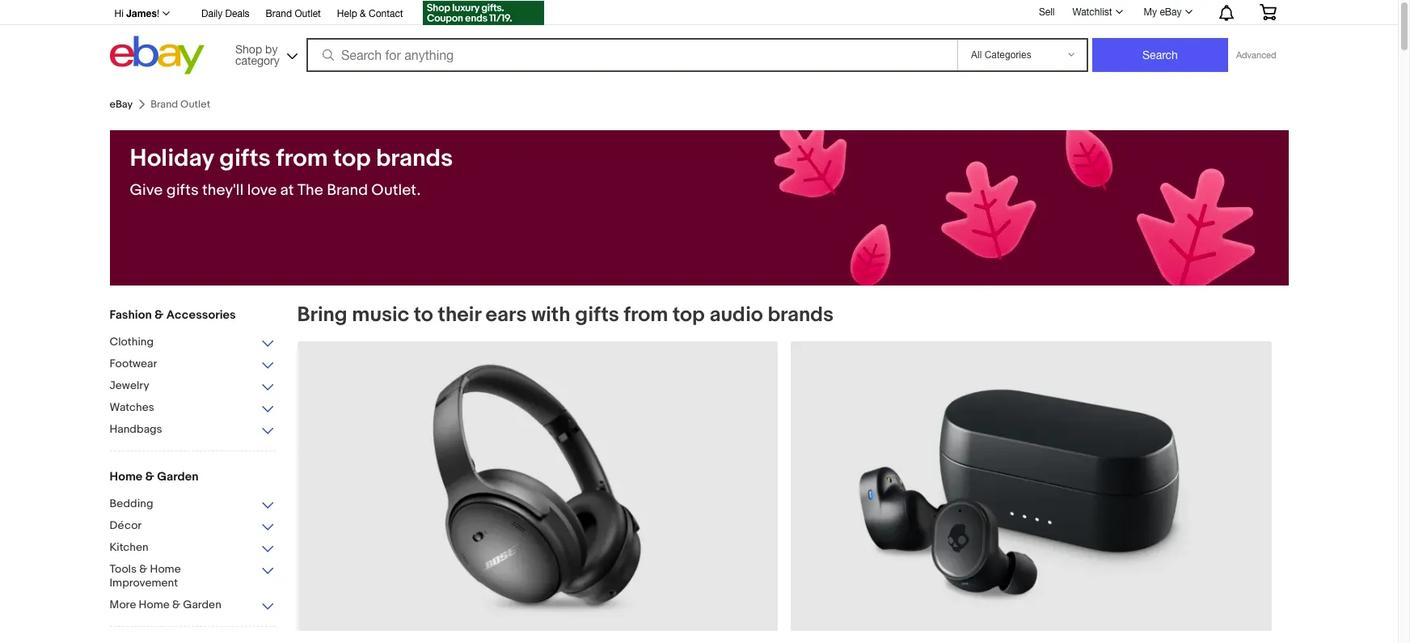Task type: locate. For each thing, give the bounding box(es) containing it.
None text field
[[297, 341, 779, 643], [792, 341, 1273, 643], [297, 341, 779, 643], [792, 341, 1273, 643]]

1 horizontal spatial from
[[624, 303, 669, 328]]

0 horizontal spatial from
[[276, 144, 328, 173]]

1 vertical spatial brands
[[768, 303, 834, 328]]

& right fashion
[[155, 307, 164, 323]]

0 horizontal spatial top
[[334, 144, 371, 173]]

1 horizontal spatial ebay
[[1160, 6, 1182, 18]]

watchlist
[[1073, 6, 1113, 18]]

0 vertical spatial ebay
[[1160, 6, 1182, 18]]

home & garden
[[110, 469, 199, 485]]

top
[[334, 144, 371, 173], [673, 303, 705, 328]]

ebay right my
[[1160, 6, 1182, 18]]

1 horizontal spatial top
[[673, 303, 705, 328]]

jewelry
[[110, 379, 149, 392]]

0 vertical spatial brands
[[376, 144, 453, 173]]

help
[[337, 8, 357, 19]]

gifts down holiday
[[166, 181, 199, 200]]

help & contact
[[337, 8, 403, 19]]

watches
[[110, 400, 154, 414]]

gifts
[[219, 144, 271, 173], [166, 181, 199, 200], [575, 303, 620, 328]]

& inside account navigation
[[360, 8, 366, 19]]

love
[[247, 181, 277, 200]]

hi james !
[[114, 7, 159, 19]]

my ebay
[[1144, 6, 1182, 18]]

garden up bedding "dropdown button" on the bottom
[[157, 469, 199, 485]]

from
[[276, 144, 328, 173], [624, 303, 669, 328]]

gifts for bring
[[575, 303, 620, 328]]

0 horizontal spatial gifts
[[166, 181, 199, 200]]

brand left outlet
[[266, 8, 292, 19]]

home down kitchen dropdown button
[[150, 562, 181, 576]]

give
[[130, 181, 163, 200]]

brands
[[376, 144, 453, 173], [768, 303, 834, 328]]

sell
[[1040, 6, 1055, 17]]

home up the bedding
[[110, 469, 143, 485]]

home
[[110, 469, 143, 485], [150, 562, 181, 576], [139, 598, 170, 612]]

0 vertical spatial top
[[334, 144, 371, 173]]

1 horizontal spatial brands
[[768, 303, 834, 328]]

ebay
[[1160, 6, 1182, 18], [110, 98, 133, 111]]

gifts up love
[[219, 144, 271, 173]]

brands up outlet.
[[376, 144, 453, 173]]

1 vertical spatial from
[[624, 303, 669, 328]]

bedding
[[110, 497, 153, 511]]

ebay up holiday
[[110, 98, 133, 111]]

1 vertical spatial ebay
[[110, 98, 133, 111]]

clothing
[[110, 335, 154, 349]]

daily deals link
[[201, 6, 250, 23]]

holiday gifts from top brands give gifts they'll love at the brand outlet.
[[130, 144, 453, 200]]

1 vertical spatial garden
[[183, 598, 222, 612]]

brands right audio
[[768, 303, 834, 328]]

top inside the holiday gifts from top brands give gifts they'll love at the brand outlet.
[[334, 144, 371, 173]]

advanced link
[[1229, 39, 1285, 71]]

0 vertical spatial from
[[276, 144, 328, 173]]

garden
[[157, 469, 199, 485], [183, 598, 222, 612]]

garden down tools & home improvement dropdown button on the left bottom
[[183, 598, 222, 612]]

0 horizontal spatial brand
[[266, 8, 292, 19]]

none submit inside shop by category banner
[[1093, 38, 1229, 72]]

0 vertical spatial garden
[[157, 469, 199, 485]]

gifts right the with
[[575, 303, 620, 328]]

1 vertical spatial home
[[150, 562, 181, 576]]

brand right the
[[327, 181, 368, 200]]

0 vertical spatial gifts
[[219, 144, 271, 173]]

brand outlet link
[[266, 6, 321, 23]]

they'll
[[202, 181, 244, 200]]

None submit
[[1093, 38, 1229, 72]]

1 vertical spatial brand
[[327, 181, 368, 200]]

0 horizontal spatial brands
[[376, 144, 453, 173]]

home down improvement
[[139, 598, 170, 612]]

&
[[360, 8, 366, 19], [155, 307, 164, 323], [145, 469, 154, 485], [139, 562, 148, 576], [172, 598, 181, 612]]

your shopping cart image
[[1259, 4, 1278, 20]]

more home & garden button
[[110, 598, 275, 613]]

clothing button
[[110, 335, 275, 350]]

2 vertical spatial gifts
[[575, 303, 620, 328]]

their
[[438, 303, 481, 328]]

brand
[[266, 8, 292, 19], [327, 181, 368, 200]]

2 horizontal spatial gifts
[[575, 303, 620, 328]]

brand outlet
[[266, 8, 321, 19]]

holiday
[[130, 144, 214, 173]]

1 horizontal spatial brand
[[327, 181, 368, 200]]

1 vertical spatial gifts
[[166, 181, 199, 200]]

sell link
[[1032, 6, 1063, 17]]

my ebay link
[[1136, 2, 1200, 22]]

contact
[[369, 8, 403, 19]]

tools
[[110, 562, 137, 576]]

0 vertical spatial brand
[[266, 8, 292, 19]]

watchlist link
[[1064, 2, 1131, 22]]

& right help
[[360, 8, 366, 19]]

shop
[[235, 42, 262, 55]]

brand inside the holiday gifts from top brands give gifts they'll love at the brand outlet.
[[327, 181, 368, 200]]

brand inside account navigation
[[266, 8, 292, 19]]

clothing footwear jewelry watches handbags
[[110, 335, 162, 436]]

& up the bedding
[[145, 469, 154, 485]]



Task type: describe. For each thing, give the bounding box(es) containing it.
watches button
[[110, 400, 275, 416]]

category
[[235, 54, 280, 67]]

0 horizontal spatial ebay
[[110, 98, 133, 111]]

shop by category button
[[228, 36, 301, 71]]

& for contact
[[360, 8, 366, 19]]

improvement
[[110, 576, 178, 590]]

1 vertical spatial top
[[673, 303, 705, 328]]

hi
[[114, 8, 124, 19]]

get the coupon image
[[423, 1, 544, 25]]

2 vertical spatial home
[[139, 598, 170, 612]]

bedding décor kitchen tools & home improvement more home & garden
[[110, 497, 222, 612]]

jewelry button
[[110, 379, 275, 394]]

account navigation
[[106, 0, 1289, 28]]

!
[[157, 8, 159, 19]]

garden inside bedding décor kitchen tools & home improvement more home & garden
[[183, 598, 222, 612]]

deals
[[225, 8, 250, 19]]

james
[[126, 7, 157, 19]]

advanced
[[1237, 50, 1277, 60]]

bedding button
[[110, 497, 275, 512]]

the
[[298, 181, 323, 200]]

from inside the holiday gifts from top brands give gifts they'll love at the brand outlet.
[[276, 144, 328, 173]]

daily
[[201, 8, 223, 19]]

& for accessories
[[155, 307, 164, 323]]

1 horizontal spatial gifts
[[219, 144, 271, 173]]

by
[[265, 42, 278, 55]]

with
[[532, 303, 571, 328]]

décor button
[[110, 519, 275, 534]]

0 vertical spatial home
[[110, 469, 143, 485]]

ears
[[486, 303, 527, 328]]

music
[[352, 303, 409, 328]]

& right tools
[[139, 562, 148, 576]]

kitchen
[[110, 540, 149, 554]]

ebay inside account navigation
[[1160, 6, 1182, 18]]

daily deals
[[201, 8, 250, 19]]

ebay link
[[110, 98, 133, 111]]

Search for anything text field
[[309, 40, 955, 70]]

my
[[1144, 6, 1158, 18]]

accessories
[[166, 307, 236, 323]]

more
[[110, 598, 136, 612]]

outlet.
[[372, 181, 421, 200]]

footwear
[[110, 357, 157, 371]]

at
[[280, 181, 294, 200]]

brands inside the holiday gifts from top brands give gifts they'll love at the brand outlet.
[[376, 144, 453, 173]]

handbags button
[[110, 422, 275, 438]]

tools & home improvement button
[[110, 562, 275, 591]]

outlet
[[295, 8, 321, 19]]

fashion & accessories
[[110, 307, 236, 323]]

kitchen button
[[110, 540, 275, 556]]

footwear button
[[110, 357, 275, 372]]

& down tools & home improvement dropdown button on the left bottom
[[172, 598, 181, 612]]

fashion
[[110, 307, 152, 323]]

shop by category banner
[[106, 0, 1289, 78]]

help & contact link
[[337, 6, 403, 23]]

handbags
[[110, 422, 162, 436]]

bring
[[297, 303, 348, 328]]

bring music to their ears with gifts from top audio brands
[[297, 303, 834, 328]]

décor
[[110, 519, 142, 532]]

gifts for holiday
[[166, 181, 199, 200]]

to
[[414, 303, 433, 328]]

& for garden
[[145, 469, 154, 485]]

shop by category
[[235, 42, 280, 67]]

audio
[[710, 303, 764, 328]]



Task type: vqa. For each thing, say whether or not it's contained in the screenshot.
Account navigation
yes



